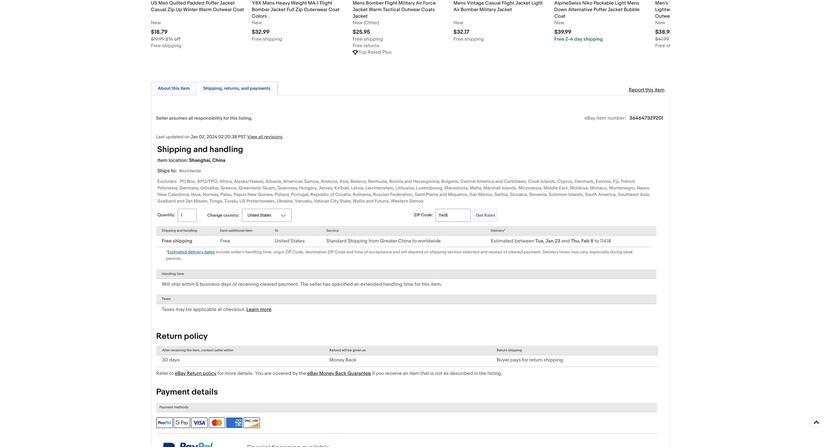 Task type: describe. For each thing, give the bounding box(es) containing it.
in
[[475, 371, 478, 377]]

active
[[700, 6, 714, 13]]

saint
[[415, 192, 425, 197]]

1 horizontal spatial days
[[221, 282, 232, 288]]

outwear for us men quilted padded puffer jacket casual zip up winter warm outwear coat
[[213, 6, 232, 13]]

y8x mens heavy weight ma-1 flight bomber jacket full zip outerwear coat colors . new $32.99 free shipping
[[252, 0, 340, 42]]

mens inside alpineswiss niko packable light mens down alternative puffer jacket bubble coat new $39.99 free 2-4 day shipping
[[628, 0, 640, 6]]

and right pierre
[[440, 192, 447, 197]]

jacket inside y8x mens heavy weight ma-1 flight bomber jacket full zip outerwear coat colors . new $32.99 free shipping
[[271, 6, 286, 13]]

standard
[[327, 238, 347, 244]]

delivery
[[543, 250, 559, 255]]

albania,
[[266, 179, 283, 184]]

for up details
[[218, 371, 224, 377]]

of right business
[[233, 282, 237, 288]]

this inside button
[[172, 86, 180, 91]]

time inside the include seller's handling time, origin zip code, destination zip code and time of acceptance and will depend on shipping service selected and receipt of cleared payment. delivery times may vary, especially during peak periods.
[[355, 250, 363, 255]]

free shipping
[[162, 238, 192, 244]]

return for return policy
[[156, 332, 182, 342]]

last
[[156, 134, 165, 140]]

$38.98 text field
[[656, 29, 674, 35]]

0 vertical spatial shipping and handling
[[157, 145, 243, 155]]

shipping inside the new $32.17 free shipping
[[465, 36, 484, 42]]

hungary,
[[300, 185, 318, 191]]

cleared inside the include seller's handling time, origin zip code, destination zip code and time of acceptance and will depend on shipping service selected and receipt of cleared payment. delivery times may vary, especially during peak periods.
[[509, 250, 523, 255]]

this right report
[[646, 87, 654, 93]]

of right receipt
[[504, 250, 508, 255]]

$32.17 text field
[[454, 29, 470, 35]]

flight inside mens bomber flight military air force jacket warm tactical outwear coats jacket new (other) $25.95 free shipping free returns
[[385, 0, 398, 6]]

and left receipt
[[481, 250, 488, 255]]

us inside us men quilted padded puffer jacket casual zip up winter warm outwear coat
[[151, 0, 157, 6]]

buyer
[[497, 357, 510, 364]]

zip inside y8x mens heavy weight ma-1 flight bomber jacket full zip outerwear coat colors . new $32.99 free shipping
[[296, 6, 303, 13]]

ebay return policy link
[[175, 371, 217, 377]]

1 vertical spatial islands,
[[502, 185, 518, 191]]

coats for $38.98
[[729, 6, 743, 13]]

23
[[555, 238, 561, 244]]

$32.99 text field
[[252, 29, 270, 35]]

* estimated delivery dates
[[166, 250, 215, 255]]

return policy
[[156, 332, 208, 342]]

for left item.
[[415, 282, 421, 288]]

alaska/hawaii,
[[234, 179, 265, 184]]

bulgaria,
[[442, 179, 460, 184]]

bomber inside y8x mens heavy weight ma-1 flight bomber jacket full zip outerwear coat colors . new $32.99 free shipping
[[252, 6, 270, 13]]

0 vertical spatial policy
[[184, 332, 208, 342]]

svalbard
[[158, 198, 176, 204]]

specified
[[332, 282, 353, 288]]

master card image
[[209, 418, 225, 429]]

bomber inside mens bomber flight military air force jacket warm tactical outwear coats jacket new (other) $25.95 free shipping free returns
[[366, 0, 384, 6]]

and down the greater at the bottom of the page
[[393, 250, 400, 255]]

destination
[[305, 250, 327, 255]]

flight inside mens vintage casual flight jacket light air bomber military jacket
[[502, 0, 515, 6]]

item,
[[193, 348, 201, 353]]

us inside po box, apo/fpo, africa, alaska/hawaii, albania, american samoa, andorra, asia, belarus, bermuda, bosnia and herzegovina, bulgaria, central america and caribbean, cook islands, cyprus, denmark, estonia, fiji, french polynesia, germany, gibraltar, greece, greenland, guam, guernsey, hungary, jersey, kiribati, latvia, liechtenstein, lithuania, luxembourg, macedonia, malta, marshall islands, micronesia, middle east, moldova, monaco, montenegro, nauru, new caledonia, niue, norway, palau, papua new guinea, poland, portugal, republic of croatia, romania, russian federation, saint pierre and miquelon, san marino, serbia, slovakia, slovenia, solomon islands, south america, southeast asia, svalbard and jan mayen, tonga, tuvalu, us protectorates, ukraine, vanuatu, vatican city state, wallis and futuna, western samoa
[[240, 198, 246, 204]]

may inside the include seller's handling time, origin zip code, destination zip code and time of acceptance and will depend on shipping service selected and receipt of cleared payment. delivery times may vary, especially during peak periods.
[[572, 250, 579, 255]]

1 vertical spatial may
[[176, 307, 185, 313]]

jan for last
[[191, 134, 198, 140]]

1 vertical spatial back
[[336, 371, 347, 377]]

mens inside mens bomber flight military air force jacket warm tactical outwear coats jacket new (other) $25.95 free shipping free returns
[[353, 0, 365, 6]]

service
[[448, 250, 462, 255]]

0 horizontal spatial free shipping text field
[[151, 43, 181, 49]]

refund
[[330, 348, 341, 353]]

0 horizontal spatial zip
[[286, 250, 292, 255]]

not
[[436, 371, 443, 377]]

and up shanghai, at the left top of the page
[[193, 145, 208, 155]]

2 horizontal spatial time
[[404, 282, 414, 288]]

and down caledonia,
[[177, 198, 185, 204]]

contact
[[201, 348, 214, 353]]

to
[[275, 229, 279, 233]]

liechtenstein,
[[366, 185, 395, 191]]

1 vertical spatial shipping and handling
[[162, 229, 197, 233]]

item left that
[[410, 371, 420, 377]]

free inside 'men's thin bomber jacket full-zip lightweight casual active sport coats outwear new $38.98 $41.99 free shipping'
[[656, 43, 666, 49]]

2-
[[566, 36, 571, 42]]

plus
[[383, 49, 392, 55]]

1 vertical spatial policy
[[203, 371, 217, 377]]

2 vertical spatial islands,
[[569, 192, 585, 197]]

google pay image
[[174, 418, 190, 429]]

free down each
[[220, 238, 230, 244]]

1 vertical spatial money
[[320, 371, 335, 377]]

shipping up pays
[[509, 348, 522, 353]]

coat for us men quilted padded puffer jacket casual zip up winter warm outwear coat
[[233, 6, 244, 13]]

and inside button
[[241, 86, 249, 91]]

handling down '02:20:38'
[[210, 145, 243, 155]]

change
[[207, 213, 223, 218]]

new inside the new $32.17 free shipping
[[454, 20, 464, 26]]

1 vertical spatial seller
[[215, 348, 223, 353]]

0 vertical spatial estimated
[[491, 238, 514, 244]]

0 vertical spatial all
[[189, 115, 193, 121]]

free shipping text field for $32.99
[[252, 36, 282, 43]]

romania,
[[353, 192, 372, 197]]

peak
[[624, 250, 634, 255]]

free down $25.95
[[353, 36, 363, 42]]

po box, apo/fpo, africa, alaska/hawaii, albania, american samoa, andorra, asia, belarus, bermuda, bosnia and herzegovina, bulgaria, central america and caribbean, cook islands, cyprus, denmark, estonia, fiji, french polynesia, germany, gibraltar, greece, greenland, guam, guernsey, hungary, jersey, kiribati, latvia, liechtenstein, lithuania, luxembourg, macedonia, malta, marshall islands, micronesia, middle east, moldova, monaco, montenegro, nauru, new caledonia, niue, norway, palau, papua new guinea, poland, portugal, republic of croatia, romania, russian federation, saint pierre and miquelon, san marino, serbia, slovakia, slovenia, solomon islands, south america, southeast asia, svalbard and jan mayen, tonga, tuvalu, us protectorates, ukraine, vanuatu, vatican city state, wallis and futuna, western samoa
[[158, 179, 651, 204]]

rates
[[485, 213, 496, 218]]

and up lithuania,
[[405, 179, 412, 184]]

about this item
[[158, 86, 190, 91]]

outwear for men's thin bomber jacket full-zip lightweight casual active sport coats outwear new $38.98 $41.99 free shipping
[[656, 13, 675, 19]]

new down greenland,
[[248, 192, 257, 197]]

payments
[[250, 86, 271, 91]]

thin
[[670, 0, 679, 6]]

coat inside alpineswiss niko packable light mens down alternative puffer jacket bubble coat new $39.99 free 2-4 day shipping
[[555, 13, 566, 19]]

new up the 'svalbard'
[[158, 192, 167, 197]]

guinea,
[[258, 192, 274, 197]]

up
[[176, 6, 182, 13]]

worldwide
[[418, 238, 441, 244]]

New (Other) text field
[[353, 20, 380, 26]]

shipping right return at the right of page
[[544, 357, 564, 364]]

2 horizontal spatial ebay
[[585, 115, 596, 121]]

1 vertical spatial all
[[259, 134, 263, 140]]

shipping inside new $18.79 $19.99 6% off free shipping
[[162, 43, 181, 49]]

ma-
[[308, 0, 317, 6]]

heavy
[[276, 0, 290, 6]]

1 horizontal spatial more
[[260, 307, 272, 313]]

1 horizontal spatial islands,
[[541, 179, 557, 184]]

papua
[[234, 192, 247, 197]]

from
[[369, 238, 379, 244]]

mens inside mens vintage casual flight jacket light air bomber military jacket
[[454, 0, 466, 6]]

top rated plus
[[359, 49, 392, 55]]

time,
[[263, 250, 273, 255]]

1 vertical spatial shipping
[[162, 229, 176, 233]]

handling right extended
[[383, 282, 403, 288]]

0 horizontal spatial estimated
[[168, 250, 187, 255]]

coat for y8x mens heavy weight ma-1 flight bomber jacket full zip outerwear coat colors . new $32.99 free shipping
[[329, 6, 340, 13]]

1 horizontal spatial return
[[187, 371, 202, 377]]

pierre
[[426, 192, 439, 197]]

central
[[461, 179, 476, 184]]

item location: shanghai, china
[[158, 157, 226, 164]]

1 vertical spatial days
[[169, 357, 180, 364]]

0 horizontal spatial listing.
[[239, 115, 253, 121]]

paypal image
[[156, 418, 173, 429]]

estimated between tue, jan 23 and thu, feb 8 to 11418
[[491, 238, 612, 244]]

1 vertical spatial as
[[444, 371, 449, 377]]

shipping,
[[203, 86, 223, 91]]

discover image
[[244, 418, 260, 429]]

serbia,
[[495, 192, 509, 197]]

zip code:
[[414, 213, 433, 218]]

will inside the include seller's handling time, origin zip code, destination zip code and time of acceptance and will depend on shipping service selected and receipt of cleared payment. delivery times may vary, especially during peak periods.
[[401, 250, 408, 255]]

0 horizontal spatial china
[[213, 157, 226, 164]]

of left acceptance
[[364, 250, 368, 255]]

force
[[424, 0, 436, 6]]

new inside new $18.79 $19.99 6% off free shipping
[[151, 20, 161, 26]]

return
[[530, 357, 543, 364]]

guarantee
[[348, 371, 371, 377]]

africa,
[[220, 179, 233, 184]]

0 horizontal spatial free shipping text field
[[454, 36, 484, 43]]

1 vertical spatial within
[[224, 348, 233, 353]]

this up '02:20:38'
[[230, 115, 238, 121]]

kiribati,
[[335, 185, 351, 191]]

ZIP Code: text field
[[436, 209, 471, 222]]

military inside mens vintage casual flight jacket light air bomber military jacket
[[480, 6, 496, 13]]

jan inside po box, apo/fpo, africa, alaska/hawaii, albania, american samoa, andorra, asia, belarus, bermuda, bosnia and herzegovina, bulgaria, central america and caribbean, cook islands, cyprus, denmark, estonia, fiji, french polynesia, germany, gibraltar, greece, greenland, guam, guernsey, hungary, jersey, kiribati, latvia, liechtenstein, lithuania, luxembourg, macedonia, malta, marshall islands, micronesia, middle east, moldova, monaco, montenegro, nauru, new caledonia, niue, norway, palau, papua new guinea, poland, portugal, republic of croatia, romania, russian federation, saint pierre and miquelon, san marino, serbia, slovakia, slovenia, solomon islands, south america, southeast asia, svalbard and jan mayen, tonga, tuvalu, us protectorates, ukraine, vanuatu, vatican city state, wallis and futuna, western samoa
[[186, 198, 193, 204]]

Top Rated Plus text field
[[359, 49, 392, 56]]

Quantity: text field
[[178, 209, 197, 222]]

1 horizontal spatial china
[[399, 238, 412, 244]]

02:20:38
[[219, 134, 237, 140]]

vatican
[[314, 198, 330, 204]]

about
[[158, 86, 171, 91]]

for right 'responsibility'
[[224, 115, 229, 121]]

get rates button
[[474, 209, 498, 222]]

0 vertical spatial within
[[182, 282, 195, 288]]

get rates
[[476, 213, 496, 218]]

sport
[[715, 6, 728, 13]]

0 vertical spatial money
[[330, 357, 345, 364]]

new text field for $32.17
[[454, 20, 464, 26]]

alternative
[[569, 6, 593, 13]]

0 horizontal spatial the
[[187, 348, 192, 353]]

bomber inside 'men's thin bomber jacket full-zip lightweight casual active sport coats outwear new $38.98 $41.99 free shipping'
[[680, 0, 698, 6]]

gibraltar,
[[201, 185, 220, 191]]

and right code
[[347, 250, 354, 255]]

shanghai,
[[189, 157, 211, 164]]

2 horizontal spatial zip
[[414, 213, 420, 218]]

1 horizontal spatial zip
[[328, 250, 334, 255]]

item for report this item
[[655, 87, 665, 93]]

payment for payment details
[[156, 388, 190, 398]]

0 vertical spatial shipping
[[157, 145, 192, 155]]

pays
[[511, 357, 522, 364]]

learn more link
[[247, 307, 272, 313]]

jan for estimated
[[546, 238, 554, 244]]

shipping inside y8x mens heavy weight ma-1 flight bomber jacket full zip outerwear coat colors . new $32.99 free shipping
[[263, 36, 282, 42]]

0 vertical spatial asia,
[[340, 179, 350, 184]]

item left the number:
[[597, 115, 607, 121]]

0 horizontal spatial to
[[169, 371, 174, 377]]

code:
[[421, 213, 433, 218]]

1 vertical spatial cleared
[[260, 282, 277, 288]]

bubble
[[624, 6, 640, 13]]

republic
[[311, 192, 329, 197]]

are
[[265, 371, 272, 377]]

1 horizontal spatial asia,
[[641, 192, 651, 197]]

middle
[[544, 185, 559, 191]]

mens inside y8x mens heavy weight ma-1 flight bomber jacket full zip outerwear coat colors . new $32.99 free shipping
[[263, 0, 275, 6]]

1 horizontal spatial an
[[403, 371, 409, 377]]

puffer inside alpineswiss niko packable light mens down alternative puffer jacket bubble coat new $39.99 free 2-4 day shipping
[[594, 6, 607, 13]]

greater
[[380, 238, 398, 244]]

ukraine,
[[277, 198, 294, 204]]

1 horizontal spatial listing.
[[488, 371, 503, 377]]

free up '*'
[[162, 238, 172, 244]]

0 vertical spatial back
[[346, 357, 357, 364]]

visa image
[[191, 418, 208, 429]]

worldwide
[[179, 168, 201, 174]]

thu,
[[571, 238, 581, 244]]

described
[[450, 371, 473, 377]]

$41.99 text field
[[656, 36, 686, 43]]

Free 2-4 day shipping text field
[[555, 36, 603, 43]]

and up marshall
[[496, 179, 503, 184]]

1 horizontal spatial to
[[413, 238, 417, 244]]

1 vertical spatial will
[[342, 348, 347, 353]]

include seller's handling time, origin zip code, destination zip code and time of acceptance and will depend on shipping service selected and receipt of cleared payment. delivery times may vary, especially during peak periods.
[[166, 250, 634, 262]]

new inside alpineswiss niko packable light mens down alternative puffer jacket bubble coat new $39.99 free 2-4 day shipping
[[555, 20, 565, 26]]

number:
[[608, 115, 627, 121]]

nauru,
[[637, 185, 651, 191]]

casual inside mens vintage casual flight jacket light air bomber military jacket
[[486, 0, 501, 6]]

marino,
[[479, 192, 494, 197]]

0 horizontal spatial ebay
[[175, 371, 186, 377]]

2 horizontal spatial the
[[480, 371, 487, 377]]

1 horizontal spatial the
[[299, 371, 307, 377]]

monaco,
[[591, 185, 609, 191]]

include
[[216, 250, 230, 255]]

$25.95 text field
[[353, 29, 371, 35]]



Task type: vqa. For each thing, say whether or not it's contained in the screenshot.
THE $699.95
no



Task type: locate. For each thing, give the bounding box(es) containing it.
coat inside us men quilted padded puffer jacket casual zip up winter warm outwear coat
[[233, 6, 244, 13]]

shipping up free shipping
[[162, 229, 176, 233]]

new inside 'men's thin bomber jacket full-zip lightweight casual active sport coats outwear new $38.98 $41.99 free shipping'
[[656, 20, 666, 26]]

free shipping text field down 6%
[[151, 43, 181, 49]]

warm down padded
[[199, 6, 212, 13]]

light inside mens vintage casual flight jacket light air bomber military jacket
[[532, 0, 543, 6]]

0 horizontal spatial payment.
[[279, 282, 299, 288]]

jacket inside 'men's thin bomber jacket full-zip lightweight casual active sport coats outwear new $38.98 $41.99 free shipping'
[[699, 0, 714, 6]]

1 new text field from the left
[[252, 20, 262, 26]]

bomber right thin
[[680, 0, 698, 6]]

warm up '(other)'
[[369, 6, 382, 13]]

2 taxes from the top
[[162, 307, 175, 313]]

standard shipping from greater china to worldwide
[[327, 238, 441, 244]]

2 new text field from the left
[[454, 20, 464, 26]]

casual inside us men quilted padded puffer jacket casual zip up winter warm outwear coat
[[151, 6, 167, 13]]

shipping and handling up shanghai, at the left top of the page
[[157, 145, 243, 155]]

responsibility
[[194, 115, 223, 121]]

receiving right after
[[171, 348, 186, 353]]

outwear inside us men quilted padded puffer jacket casual zip up winter warm outwear coat
[[213, 6, 232, 13]]

shipping down $32.17
[[465, 36, 484, 42]]

free shipping text field down $41.99
[[656, 43, 686, 49]]

shipping inside alpineswiss niko packable light mens down alternative puffer jacket bubble coat new $39.99 free 2-4 day shipping
[[584, 36, 603, 42]]

on inside the include seller's handling time, origin zip code, destination zip code and time of acceptance and will depend on shipping service selected and receipt of cleared payment. delivery times may vary, especially during peak periods.
[[424, 250, 429, 255]]

zip left code
[[328, 250, 334, 255]]

1 horizontal spatial as
[[444, 371, 449, 377]]

1 horizontal spatial new text field
[[555, 20, 565, 26]]

will ship within 5 business days of receiving cleared payment. the seller has specified an extended handling time for this item.
[[162, 282, 442, 288]]

coats for (other)
[[422, 6, 435, 13]]

you
[[255, 371, 264, 377]]

New text field
[[151, 20, 161, 26], [454, 20, 464, 26], [656, 20, 666, 26]]

Free shipping text field
[[252, 36, 282, 43], [353, 36, 383, 43], [151, 43, 181, 49]]

on right updated at left
[[185, 134, 190, 140]]

coats down force
[[422, 6, 435, 13]]

0 vertical spatial receiving
[[238, 282, 259, 288]]

origin
[[274, 250, 285, 255]]

and up free shipping
[[177, 229, 183, 233]]

2 light from the left
[[616, 0, 627, 6]]

seller assumes all responsibility for this listing.
[[156, 115, 253, 121]]

1 light from the left
[[532, 0, 543, 6]]

1 new text field from the left
[[151, 20, 161, 26]]

y8x
[[252, 0, 262, 6]]

business
[[200, 282, 220, 288]]

an
[[354, 282, 360, 288], [403, 371, 409, 377]]

5
[[196, 282, 199, 288]]

protectorates,
[[247, 198, 276, 204]]

0 vertical spatial as
[[363, 348, 366, 353]]

this right about
[[172, 86, 180, 91]]

light up 'bubble' in the right of the page
[[616, 0, 627, 6]]

0 vertical spatial cleared
[[509, 250, 523, 255]]

jan down niue, on the top left of the page
[[186, 198, 193, 204]]

free inside alpineswiss niko packable light mens down alternative puffer jacket bubble coat new $39.99 free 2-4 day shipping
[[555, 36, 565, 42]]

item right report
[[655, 87, 665, 93]]

item right about
[[181, 86, 190, 91]]

1 horizontal spatial flight
[[385, 0, 398, 6]]

handling inside the include seller's handling time, origin zip code, destination zip code and time of acceptance and will depend on shipping service selected and receipt of cleared payment. delivery times may vary, especially during peak periods.
[[246, 250, 262, 255]]

1 horizontal spatial estimated
[[491, 238, 514, 244]]

each
[[220, 229, 228, 233]]

new text field for $18.79
[[151, 20, 161, 26]]

colors
[[252, 13, 267, 19]]

change country:
[[207, 213, 240, 218]]

will
[[401, 250, 408, 255], [342, 348, 347, 353]]

2 horizontal spatial coat
[[555, 13, 566, 19]]

puffer inside us men quilted padded puffer jacket casual zip up winter warm outwear coat
[[206, 0, 219, 6]]

flight right 'vintage'
[[502, 0, 515, 6]]

be left applicable in the left bottom of the page
[[186, 307, 192, 313]]

russian
[[373, 192, 390, 197]]

code
[[335, 250, 346, 255]]

will
[[162, 282, 170, 288]]

mens up 'bubble' in the right of the page
[[628, 0, 640, 6]]

coats inside mens bomber flight military air force jacket warm tactical outwear coats jacket new (other) $25.95 free shipping free returns
[[422, 6, 435, 13]]

all
[[189, 115, 193, 121], [259, 134, 263, 140]]

warm inside mens bomber flight military air force jacket warm tactical outwear coats jacket new (other) $25.95 free shipping free returns
[[369, 6, 382, 13]]

1 horizontal spatial on
[[424, 250, 429, 255]]

free down $41.99
[[656, 43, 666, 49]]

1 horizontal spatial free shipping text field
[[656, 43, 686, 49]]

seller right contact
[[215, 348, 223, 353]]

0 vertical spatial us
[[151, 0, 157, 6]]

0 vertical spatial payment
[[156, 388, 190, 398]]

applicable
[[193, 307, 217, 313]]

None text field
[[151, 36, 181, 43]]

0 horizontal spatial air
[[416, 0, 422, 6]]

southeast
[[618, 192, 640, 197]]

tab list
[[151, 80, 671, 95]]

1 vertical spatial air
[[454, 6, 460, 13]]

back down refund will be given as
[[346, 357, 357, 364]]

Free returns text field
[[353, 43, 380, 49]]

4 mens from the left
[[628, 0, 640, 6]]

money down money back
[[320, 371, 335, 377]]

return for return shipping
[[497, 348, 508, 353]]

bomber up tactical
[[366, 0, 384, 6]]

1 warm from the left
[[199, 6, 212, 13]]

11418
[[601, 238, 612, 244]]

down
[[555, 6, 568, 13]]

0 vertical spatial jan
[[191, 134, 198, 140]]

0 horizontal spatial within
[[182, 282, 195, 288]]

free
[[252, 36, 262, 42], [353, 36, 363, 42], [454, 36, 464, 42], [555, 36, 565, 42], [151, 43, 161, 49], [353, 43, 363, 49], [656, 43, 666, 49], [162, 238, 172, 244], [220, 238, 230, 244]]

this
[[172, 86, 180, 91], [646, 87, 654, 93], [230, 115, 238, 121], [422, 282, 430, 288]]

new inside y8x mens heavy weight ma-1 flight bomber jacket full zip outerwear coat colors . new $32.99 free shipping
[[252, 20, 262, 26]]

1 horizontal spatial will
[[401, 250, 408, 255]]

back down money back
[[336, 371, 347, 377]]

after
[[162, 348, 170, 353]]

outwear inside mens bomber flight military air force jacket warm tactical outwear coats jacket new (other) $25.95 free shipping free returns
[[402, 6, 421, 13]]

1 horizontal spatial payment.
[[524, 250, 542, 255]]

receipt
[[489, 250, 503, 255]]

flight inside y8x mens heavy weight ma-1 flight bomber jacket full zip outerwear coat colors . new $32.99 free shipping
[[320, 0, 333, 6]]

jacket inside alpineswiss niko packable light mens down alternative puffer jacket bubble coat new $39.99 free 2-4 day shipping
[[608, 6, 623, 13]]

taxes
[[162, 297, 171, 301], [162, 307, 175, 313]]

2 vertical spatial return
[[187, 371, 202, 377]]

0 horizontal spatial outwear
[[213, 6, 232, 13]]

and
[[241, 86, 249, 91], [193, 145, 208, 155], [405, 179, 412, 184], [496, 179, 503, 184], [440, 192, 447, 197], [177, 198, 185, 204], [366, 198, 374, 204], [177, 229, 183, 233], [562, 238, 570, 244], [347, 250, 354, 255], [393, 250, 400, 255], [481, 250, 488, 255]]

policy up item,
[[184, 332, 208, 342]]

1 horizontal spatial warm
[[369, 6, 382, 13]]

zip inside us men quilted padded puffer jacket casual zip up winter warm outwear coat
[[168, 6, 175, 13]]

0 vertical spatial be
[[186, 307, 192, 313]]

casual right 'vintage'
[[486, 0, 501, 6]]

shipping inside mens bomber flight military air force jacket warm tactical outwear coats jacket new (other) $25.95 free shipping free returns
[[364, 36, 383, 42]]

free shipping text field down $25.95 text field
[[353, 36, 383, 43]]

2 new text field from the left
[[555, 20, 565, 26]]

1 horizontal spatial receiving
[[238, 282, 259, 288]]

0 vertical spatial china
[[213, 157, 226, 164]]

outwear down lightweight
[[656, 13, 675, 19]]

ebay left the number:
[[585, 115, 596, 121]]

off
[[174, 36, 181, 42]]

return up the payment details
[[187, 371, 202, 377]]

free inside new $18.79 $19.99 6% off free shipping
[[151, 43, 161, 49]]

shipping up 'location:' on the top of page
[[157, 145, 192, 155]]

united
[[275, 238, 290, 244]]

$38.98
[[656, 29, 674, 35]]

casual inside 'men's thin bomber jacket full-zip lightweight casual active sport coats outwear new $38.98 $41.99 free shipping'
[[683, 6, 699, 13]]

new inside mens bomber flight military air force jacket warm tactical outwear coats jacket new (other) $25.95 free shipping free returns
[[353, 20, 363, 26]]

payment. inside the include seller's handling time, origin zip code, destination zip code and time of acceptance and will depend on shipping service selected and receipt of cleared payment. delivery times may vary, especially during peak periods.
[[524, 250, 542, 255]]

handling down quantity: text box
[[184, 229, 197, 233]]

1 vertical spatial us
[[240, 198, 246, 204]]

ships
[[158, 168, 170, 174]]

the right by on the left bottom of page
[[299, 371, 307, 377]]

1 horizontal spatial be
[[348, 348, 352, 353]]

delivery
[[188, 250, 203, 255]]

time left item.
[[404, 282, 414, 288]]

0 vertical spatial on
[[185, 134, 190, 140]]

0 horizontal spatial asia,
[[340, 179, 350, 184]]

3 mens from the left
[[454, 0, 466, 6]]

warm inside us men quilted padded puffer jacket casual zip up winter warm outwear coat
[[199, 6, 212, 13]]

2 horizontal spatial free shipping text field
[[353, 36, 383, 43]]

$25.95
[[353, 29, 371, 35]]

service
[[327, 229, 339, 233]]

listing. down buyer
[[488, 371, 503, 377]]

zip inside 'men's thin bomber jacket full-zip lightweight casual active sport coats outwear new $38.98 $41.99 free shipping'
[[725, 0, 732, 6]]

air left force
[[416, 0, 422, 6]]

outerwear
[[304, 6, 328, 13]]

1 horizontal spatial coat
[[329, 6, 340, 13]]

shipping down $41.99
[[667, 43, 686, 49]]

2 horizontal spatial to
[[595, 238, 600, 244]]

and right 23
[[562, 238, 570, 244]]

casual
[[486, 0, 501, 6], [151, 6, 167, 13], [683, 6, 699, 13]]

receiving
[[238, 282, 259, 288], [171, 348, 186, 353]]

be for applicable
[[186, 307, 192, 313]]

0 horizontal spatial coat
[[233, 6, 244, 13]]

america,
[[599, 192, 617, 197]]

2 vertical spatial shipping
[[348, 238, 368, 244]]

payment for payment methods
[[160, 406, 173, 410]]

0 horizontal spatial puffer
[[206, 0, 219, 6]]

zip left up
[[168, 6, 175, 13]]

0 horizontal spatial seller
[[215, 348, 223, 353]]

shipping inside 'men's thin bomber jacket full-zip lightweight casual active sport coats outwear new $38.98 $41.99 free shipping'
[[667, 43, 686, 49]]

1 flight from the left
[[320, 0, 333, 6]]

0 vertical spatial an
[[354, 282, 360, 288]]

bermuda,
[[369, 179, 389, 184]]

shipping down worldwide
[[430, 250, 447, 255]]

1 taxes from the top
[[162, 297, 171, 301]]

2 flight from the left
[[385, 0, 398, 6]]

taxes for taxes may be applicable at checkout. learn more
[[162, 307, 175, 313]]

new up $38.98 text field
[[656, 20, 666, 26]]

casual left the active on the top of page
[[683, 6, 699, 13]]

poland,
[[275, 192, 290, 197]]

american express image
[[226, 418, 243, 429]]

within left 5
[[182, 282, 195, 288]]

military inside mens bomber flight military air force jacket warm tactical outwear coats jacket new (other) $25.95 free shipping free returns
[[399, 0, 415, 6]]

2 warm from the left
[[369, 6, 382, 13]]

military up tactical
[[399, 0, 415, 6]]

jacket inside us men quilted padded puffer jacket casual zip up winter warm outwear coat
[[220, 0, 235, 6]]

2 horizontal spatial casual
[[683, 6, 699, 13]]

0 vertical spatial may
[[572, 250, 579, 255]]

taxes may be applicable at checkout. learn more
[[162, 307, 272, 313]]

report this item
[[629, 87, 665, 93]]

for right pays
[[523, 357, 529, 364]]

jacket
[[220, 0, 235, 6], [516, 0, 531, 6], [699, 0, 714, 6], [271, 6, 286, 13], [353, 6, 368, 13], [498, 6, 513, 13], [608, 6, 623, 13], [353, 13, 368, 19]]

air
[[416, 0, 422, 6], [454, 6, 460, 13]]

1 vertical spatial be
[[348, 348, 352, 353]]

air inside mens vintage casual flight jacket light air bomber military jacket
[[454, 6, 460, 13]]

seller left the has
[[310, 282, 322, 288]]

be for given
[[348, 348, 352, 353]]

item right the additional
[[246, 229, 253, 233]]

shipping down $32.99 text field
[[263, 36, 282, 42]]

miquelon,
[[448, 192, 469, 197]]

bomber inside mens vintage casual flight jacket light air bomber military jacket
[[461, 6, 479, 13]]

tab list containing about this item
[[151, 80, 671, 95]]

about this item button
[[158, 85, 190, 91]]

shipping up * estimated delivery dates
[[173, 238, 192, 244]]

1 coats from the left
[[422, 6, 435, 13]]

details.
[[238, 371, 254, 377]]

*
[[166, 250, 168, 255]]

new text field up $38.98 text field
[[656, 20, 666, 26]]

0 horizontal spatial an
[[354, 282, 360, 288]]

0 horizontal spatial all
[[189, 115, 193, 121]]

1 vertical spatial receiving
[[171, 348, 186, 353]]

4
[[571, 36, 574, 42]]

us
[[151, 0, 157, 6], [240, 198, 246, 204]]

0 horizontal spatial islands,
[[502, 185, 518, 191]]

1 horizontal spatial zip
[[296, 6, 303, 13]]

may left applicable in the left bottom of the page
[[176, 307, 185, 313]]

top
[[359, 49, 367, 55]]

364647329201
[[630, 115, 664, 121]]

payment methods
[[160, 406, 189, 410]]

this left item.
[[422, 282, 430, 288]]

united states
[[275, 238, 305, 244]]

0 vertical spatial days
[[221, 282, 232, 288]]

us left men
[[151, 0, 157, 6]]

1 vertical spatial an
[[403, 371, 409, 377]]

0 vertical spatial listing.
[[239, 115, 253, 121]]

1 vertical spatial taxes
[[162, 307, 175, 313]]

0 horizontal spatial flight
[[320, 0, 333, 6]]

$18.79 text field
[[151, 29, 168, 35]]

free down $39.99 text field
[[555, 36, 565, 42]]

cleared down between
[[509, 250, 523, 255]]

will right refund
[[342, 348, 347, 353]]

1 horizontal spatial within
[[224, 348, 233, 353]]

0 vertical spatial military
[[399, 0, 415, 6]]

macedonia,
[[445, 185, 469, 191]]

time
[[355, 250, 363, 255], [177, 272, 184, 276], [404, 282, 414, 288]]

3 flight from the left
[[502, 0, 515, 6]]

men
[[158, 0, 168, 6]]

and down romania,
[[366, 198, 374, 204]]

air inside mens bomber flight military air force jacket warm tactical outwear coats jacket new (other) $25.95 free shipping free returns
[[416, 0, 422, 6]]

china up the include seller's handling time, origin zip code, destination zip code and time of acceptance and will depend on shipping service selected and receipt of cleared payment. delivery times may vary, especially during peak periods.
[[399, 238, 412, 244]]

malta,
[[470, 185, 483, 191]]

none text field containing $19.99
[[151, 36, 181, 43]]

2 mens from the left
[[353, 0, 365, 6]]

1 horizontal spatial ebay
[[308, 371, 318, 377]]

more left details.
[[225, 371, 237, 377]]

outwear right winter
[[213, 6, 232, 13]]

new text field for $32.99
[[252, 20, 262, 26]]

country:
[[224, 213, 240, 218]]

payment up payment methods at the left bottom of page
[[156, 388, 190, 398]]

1 horizontal spatial us
[[240, 198, 246, 204]]

0 vertical spatial more
[[260, 307, 272, 313]]

free inside the new $32.17 free shipping
[[454, 36, 464, 42]]

to up "depend"
[[413, 238, 417, 244]]

policy up details
[[203, 371, 217, 377]]

light inside alpineswiss niko packable light mens down alternative puffer jacket bubble coat new $39.99 free 2-4 day shipping
[[616, 0, 627, 6]]

slovenia,
[[530, 192, 548, 197]]

1 horizontal spatial may
[[572, 250, 579, 255]]

of up city
[[331, 192, 335, 197]]

outwear right tactical
[[402, 6, 421, 13]]

0 horizontal spatial light
[[532, 0, 543, 6]]

0 vertical spatial taxes
[[162, 297, 171, 301]]

quantity:
[[158, 213, 175, 218]]

taxes for taxes
[[162, 297, 171, 301]]

2 coats from the left
[[729, 6, 743, 13]]

luxembourg,
[[417, 185, 444, 191]]

0 horizontal spatial new text field
[[252, 20, 262, 26]]

all right assumes
[[189, 115, 193, 121]]

0 horizontal spatial receiving
[[171, 348, 186, 353]]

bomber
[[366, 0, 384, 6], [680, 0, 698, 6], [252, 6, 270, 13], [461, 6, 479, 13]]

china
[[213, 157, 226, 164], [399, 238, 412, 244]]

item inside button
[[181, 86, 190, 91]]

0 vertical spatial puffer
[[206, 0, 219, 6]]

0 horizontal spatial zip
[[168, 6, 175, 13]]

outwear inside 'men's thin bomber jacket full-zip lightweight casual active sport coats outwear new $38.98 $41.99 free shipping'
[[656, 13, 675, 19]]

shipping
[[157, 145, 192, 155], [162, 229, 176, 233], [348, 238, 368, 244]]

return shipping
[[497, 348, 522, 353]]

free shipping text field down $32.99 text field
[[252, 36, 282, 43]]

0 horizontal spatial time
[[177, 272, 184, 276]]

free up top
[[353, 43, 363, 49]]

and right returns,
[[241, 86, 249, 91]]

details
[[192, 388, 218, 398]]

1 vertical spatial listing.
[[488, 371, 503, 377]]

money back
[[330, 357, 357, 364]]

between
[[515, 238, 535, 244]]

item for each additional item
[[246, 229, 253, 233]]

0 vertical spatial payment.
[[524, 250, 542, 255]]

new
[[151, 20, 161, 26], [252, 20, 262, 26], [353, 20, 363, 26], [454, 20, 464, 26], [555, 20, 565, 26], [656, 20, 666, 26], [158, 192, 167, 197], [248, 192, 257, 197]]

0 vertical spatial time
[[355, 250, 363, 255]]

coats inside 'men's thin bomber jacket full-zip lightweight casual active sport coats outwear new $38.98 $41.99 free shipping'
[[729, 6, 743, 13]]

Free shipping text field
[[454, 36, 484, 43], [656, 43, 686, 49]]

coat inside y8x mens heavy weight ma-1 flight bomber jacket full zip outerwear coat colors . new $32.99 free shipping
[[329, 6, 340, 13]]

3 new text field from the left
[[656, 20, 666, 26]]

ebay
[[585, 115, 596, 121], [175, 371, 186, 377], [308, 371, 318, 377]]

light left the alpineswiss
[[532, 0, 543, 6]]

may left vary, at the bottom right of page
[[572, 250, 579, 255]]

casual down men
[[151, 6, 167, 13]]

depend
[[409, 250, 424, 255]]

receiving up learn
[[238, 282, 259, 288]]

islands, down moldova,
[[569, 192, 585, 197]]

New text field
[[252, 20, 262, 26], [555, 20, 565, 26]]

quilted
[[169, 0, 186, 6]]

us down papua at the left top of the page
[[240, 198, 246, 204]]

1 horizontal spatial all
[[259, 134, 263, 140]]

$41.99
[[656, 36, 670, 42]]

greenland,
[[239, 185, 262, 191]]

0 horizontal spatial will
[[342, 348, 347, 353]]

times
[[560, 250, 571, 255]]

1 horizontal spatial cleared
[[509, 250, 523, 255]]

as right not
[[444, 371, 449, 377]]

will left "depend"
[[401, 250, 408, 255]]

1 vertical spatial payment.
[[279, 282, 299, 288]]

$32.17
[[454, 29, 470, 35]]

0 horizontal spatial more
[[225, 371, 237, 377]]

new text field for $38.98
[[656, 20, 666, 26]]

within right contact
[[224, 348, 233, 353]]

guernsey,
[[278, 185, 299, 191]]

zip right the origin
[[286, 250, 292, 255]]

shipping inside the include seller's handling time, origin zip code, destination zip code and time of acceptance and will depend on shipping service selected and receipt of cleared payment. delivery times may vary, especially during peak periods.
[[430, 250, 447, 255]]

1 vertical spatial estimated
[[168, 250, 187, 255]]

asia, down the nauru,
[[641, 192, 651, 197]]

asia,
[[340, 179, 350, 184], [641, 192, 651, 197]]

vary,
[[580, 250, 589, 255]]

shipping and handling up free shipping
[[162, 229, 197, 233]]

new text field for $39.99
[[555, 20, 565, 26]]

winter
[[183, 6, 198, 13]]

be left the given
[[348, 348, 352, 353]]

1 mens from the left
[[263, 0, 275, 6]]

free down $32.99 text field
[[252, 36, 262, 42]]

report
[[629, 87, 645, 93]]

$39.99 text field
[[555, 29, 572, 35]]

flight right 1
[[320, 0, 333, 6]]

0 vertical spatial return
[[156, 332, 182, 342]]

0 vertical spatial seller
[[310, 282, 322, 288]]

light
[[532, 0, 543, 6], [616, 0, 627, 6]]

san
[[470, 192, 478, 197]]

item for about this item
[[181, 86, 190, 91]]

zip down weight
[[296, 6, 303, 13]]

1 vertical spatial payment
[[160, 406, 173, 410]]

1 vertical spatial more
[[225, 371, 237, 377]]

free shipping text field for $25.95
[[353, 36, 383, 43]]

air up $32.17 text box
[[454, 6, 460, 13]]

of inside po box, apo/fpo, africa, alaska/hawaii, albania, american samoa, andorra, asia, belarus, bermuda, bosnia and herzegovina, bulgaria, central america and caribbean, cook islands, cyprus, denmark, estonia, fiji, french polynesia, germany, gibraltar, greece, greenland, guam, guernsey, hungary, jersey, kiribati, latvia, liechtenstein, lithuania, luxembourg, macedonia, malta, marshall islands, micronesia, middle east, moldova, monaco, montenegro, nauru, new caledonia, niue, norway, palau, papua new guinea, poland, portugal, republic of croatia, romania, russian federation, saint pierre and miquelon, san marino, serbia, slovakia, slovenia, solomon islands, south america, southeast asia, svalbard and jan mayen, tonga, tuvalu, us protectorates, ukraine, vanuatu, vatican city state, wallis and futuna, western samoa
[[331, 192, 335, 197]]

free shipping text field down $32.17
[[454, 36, 484, 43]]

free inside y8x mens heavy weight ma-1 flight bomber jacket full zip outerwear coat colors . new $32.99 free shipping
[[252, 36, 262, 42]]

0 horizontal spatial casual
[[151, 6, 167, 13]]



